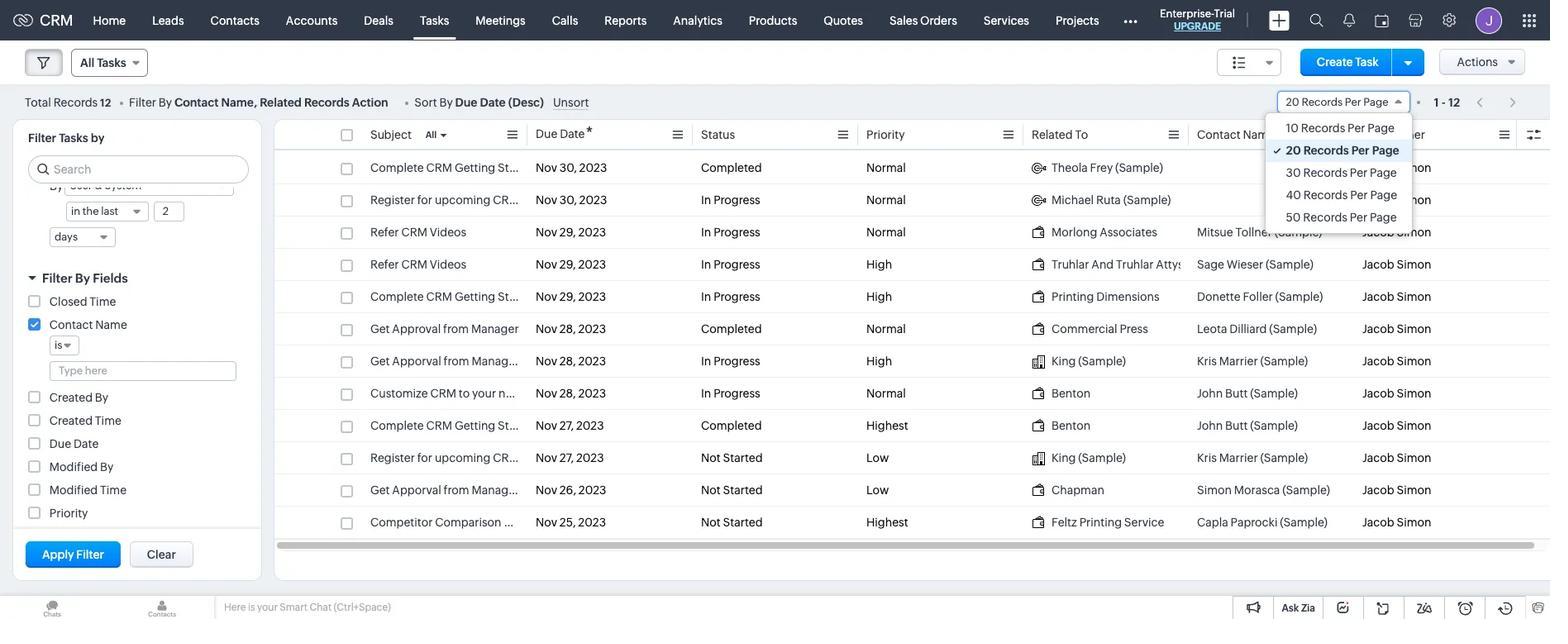Task type: vqa. For each thing, say whether or not it's contained in the screenshot.


Task type: describe. For each thing, give the bounding box(es) containing it.
steps for 29,
[[540, 290, 569, 304]]

not started for nov 25, 2023
[[701, 516, 763, 529]]

30, for complete crm getting started steps
[[560, 161, 577, 174]]

User & System field
[[65, 176, 234, 196]]

10 jacob simon from the top
[[1363, 452, 1432, 465]]

10
[[1286, 122, 1299, 135]]

feltz printing service link
[[1032, 514, 1181, 531]]

due date
[[49, 437, 99, 451]]

30
[[1286, 166, 1301, 179]]

register for nov 30, 2023
[[370, 194, 415, 207]]

date for due date
[[74, 437, 99, 451]]

get for not
[[370, 484, 390, 497]]

modified time
[[49, 484, 127, 497]]

task inside button
[[1356, 55, 1379, 69]]

&
[[94, 179, 102, 192]]

3 jacob simon from the top
[[1363, 226, 1432, 239]]

filter inside apply filter button
[[76, 548, 104, 562]]

2023 for refer crm videos link associated with high
[[578, 258, 606, 271]]

1 horizontal spatial name
[[1243, 128, 1275, 141]]

for for nov 27, 2023
[[417, 452, 433, 465]]

paprocki
[[1231, 516, 1278, 529]]

unsort
[[553, 96, 589, 109]]

highest for completed
[[867, 419, 909, 433]]

0 vertical spatial your
[[472, 387, 496, 400]]

filter for filter by fields
[[42, 271, 72, 285]]

list box containing 10 records per page
[[1266, 113, 1412, 233]]

calls link
[[539, 0, 592, 40]]

service
[[1125, 516, 1165, 529]]

refer crm videos for high
[[370, 258, 467, 271]]

feltz printing service
[[1052, 516, 1165, 529]]

created for created time
[[49, 414, 93, 428]]

owner
[[1389, 128, 1426, 141]]

search element
[[1300, 0, 1334, 41]]

50
[[1286, 211, 1301, 224]]

2 truhlar from the left
[[1116, 258, 1154, 271]]

king (sample) link for high
[[1032, 353, 1181, 370]]

reports link
[[592, 0, 660, 40]]

get for in
[[370, 355, 390, 368]]

theola frey (sample)
[[1052, 161, 1163, 174]]

page for 30 records per page option
[[1370, 166, 1397, 179]]

morasca
[[1235, 484, 1281, 497]]

benton link for normal
[[1032, 385, 1181, 402]]

get approval from manager link
[[370, 321, 519, 337]]

projects link
[[1043, 0, 1113, 40]]

10 jacob from the top
[[1363, 452, 1395, 465]]

simon inside "simon morasca (sample)" link
[[1197, 484, 1232, 497]]

get apporval from manager link for nov 26, 2023
[[370, 482, 520, 499]]

frey
[[1090, 161, 1113, 174]]

2023 for nov 27, 2023 "complete crm getting started steps" link
[[576, 419, 604, 433]]

nov 28, 2023 for get approval from manager
[[536, 323, 606, 336]]

products
[[749, 14, 797, 27]]

leota
[[1197, 323, 1228, 336]]

0 horizontal spatial priority
[[49, 507, 88, 520]]

get apporval from manager link for nov 28, 2023
[[370, 353, 520, 370]]

(sample) inside sage wieser (sample) link
[[1266, 258, 1314, 271]]

4 nov from the top
[[536, 258, 557, 271]]

records up filter tasks by
[[53, 96, 98, 109]]

-
[[1442, 96, 1446, 109]]

2023 for nov 30, 2023's "complete crm getting started steps" link
[[579, 161, 607, 174]]

25,
[[560, 516, 576, 529]]

foller
[[1243, 290, 1273, 304]]

by for filter by fields
[[75, 271, 90, 285]]

create
[[1317, 55, 1353, 69]]

create menu element
[[1260, 0, 1300, 40]]

in for king
[[701, 355, 711, 368]]

nov 29, 2023 for printing dimensions
[[536, 290, 606, 304]]

Search text field
[[29, 156, 248, 183]]

benton for highest
[[1052, 419, 1091, 433]]

progress for king
[[714, 355, 761, 368]]

8 jacob simon from the top
[[1363, 387, 1432, 400]]

sales orders
[[890, 14, 957, 27]]

actions
[[1457, 55, 1499, 69]]

king (sample) link for low
[[1032, 450, 1181, 466]]

comparison
[[435, 516, 502, 529]]

1 vertical spatial name
[[95, 318, 127, 332]]

high for truhlar and truhlar attys
[[867, 258, 892, 271]]

sort by due date (desc)
[[415, 96, 544, 109]]

in for michael
[[701, 194, 711, 207]]

complete crm getting started steps link for nov 29, 2023
[[370, 289, 569, 305]]

register for upcoming crm webinars link for nov 30, 2023
[[370, 192, 572, 208]]

3 jacob from the top
[[1363, 226, 1395, 239]]

sales orders link
[[877, 0, 971, 40]]

in progress for morlong
[[701, 226, 761, 239]]

user & system
[[70, 179, 142, 192]]

trial
[[1215, 7, 1236, 20]]

complete crm getting started steps for nov 29, 2023
[[370, 290, 569, 304]]

name,
[[221, 96, 257, 109]]

nov 30, 2023 for steps
[[536, 161, 607, 174]]

2 jacob simon from the top
[[1363, 194, 1432, 207]]

customize crm to your needs link
[[370, 385, 532, 402]]

dimensions
[[1097, 290, 1160, 304]]

home link
[[80, 0, 139, 40]]

6 in from the top
[[701, 387, 711, 400]]

records inside 50 records per page option
[[1304, 211, 1348, 224]]

all for all
[[426, 130, 437, 140]]

not started for nov 27, 2023
[[701, 452, 763, 465]]

due for due date
[[49, 437, 71, 451]]

1 horizontal spatial priority
[[867, 128, 905, 141]]

refer crm videos for normal
[[370, 226, 467, 239]]

20 Records Per Page field
[[1277, 91, 1411, 113]]

analytics link
[[660, 0, 736, 40]]

per for 40 records per page option
[[1351, 189, 1368, 202]]

donette foller (sample) link
[[1197, 289, 1346, 305]]

2023 for "complete crm getting started steps" link associated with nov 29, 2023
[[578, 290, 606, 304]]

size image
[[1233, 55, 1246, 70]]

1 vertical spatial related
[[1032, 128, 1073, 141]]

in the last
[[71, 205, 118, 217]]

2023 for refer crm videos link corresponding to normal
[[578, 226, 606, 239]]

1 horizontal spatial contact name
[[1197, 128, 1275, 141]]

2023 for competitor comparison document link
[[578, 516, 606, 529]]

customize
[[370, 387, 428, 400]]

modified for modified time
[[49, 484, 98, 497]]

register for nov 27, 2023
[[370, 452, 415, 465]]

normal for morlong
[[867, 226, 906, 239]]

services link
[[971, 0, 1043, 40]]

dilliard
[[1230, 323, 1267, 336]]

20 records per page inside option
[[1286, 144, 1400, 157]]

8 nov from the top
[[536, 387, 557, 400]]

(sample) inside theola frey (sample) link
[[1116, 161, 1163, 174]]

benton link for highest
[[1032, 418, 1181, 434]]

chats image
[[0, 596, 104, 619]]

in for morlong
[[701, 226, 711, 239]]

nov 27, 2023 for steps
[[536, 419, 604, 433]]

michael ruta (sample)
[[1052, 194, 1171, 207]]

7 nov from the top
[[536, 355, 557, 368]]

10 nov from the top
[[536, 452, 557, 465]]

1 jacob simon from the top
[[1363, 161, 1432, 174]]

in for printing
[[701, 290, 711, 304]]

per for 10 records per page option
[[1348, 122, 1366, 135]]

days field
[[50, 227, 116, 247]]

get approval from manager
[[370, 323, 519, 336]]

webinars for nov 30, 2023
[[521, 194, 572, 207]]

per for 30 records per page option
[[1350, 166, 1368, 179]]

20 inside option
[[1286, 144, 1301, 157]]

27, for complete crm getting started steps
[[560, 419, 574, 433]]

projects
[[1056, 14, 1100, 27]]

to
[[1075, 128, 1089, 141]]

12 nov from the top
[[536, 516, 557, 529]]

Other Modules field
[[1113, 7, 1148, 33]]

smart
[[280, 602, 308, 614]]

tasks for filter tasks by
[[59, 131, 88, 145]]

normal for commercial
[[867, 323, 906, 336]]

(sample) inside "simon morasca (sample)" link
[[1283, 484, 1331, 497]]

press
[[1120, 323, 1149, 336]]

is inside field
[[55, 339, 62, 351]]

2023 for get apporval from manager link related to nov 28, 2023
[[578, 355, 606, 368]]

mitsue tollner (sample)
[[1197, 226, 1323, 239]]

1 from from the top
[[443, 323, 469, 336]]

profile element
[[1466, 0, 1513, 40]]

register for upcoming crm webinars for nov 27, 2023
[[370, 452, 572, 465]]

(sample) inside donette foller (sample) link
[[1276, 290, 1323, 304]]

*
[[586, 123, 594, 142]]

simon morasca (sample)
[[1197, 484, 1331, 497]]

search image
[[1310, 13, 1324, 27]]

all tasks
[[80, 56, 126, 69]]

webinars for nov 27, 2023
[[521, 452, 572, 465]]

9 jacob from the top
[[1363, 419, 1395, 433]]

3 nov from the top
[[536, 226, 557, 239]]

ask
[[1282, 603, 1299, 614]]

3 28, from the top
[[560, 387, 576, 400]]

50 records per page option
[[1266, 207, 1412, 229]]

(sample) inside michael ruta (sample) link
[[1124, 194, 1171, 207]]

6 in progress from the top
[[701, 387, 761, 400]]

1 vertical spatial your
[[257, 602, 278, 614]]

by for filter by contact name, related records action
[[159, 96, 172, 109]]

kris marrier (sample) link for low
[[1197, 450, 1346, 466]]

0 vertical spatial manager
[[471, 323, 519, 336]]

complete crm getting started steps link for nov 27, 2023
[[370, 418, 569, 434]]

reports
[[605, 14, 647, 27]]

capla
[[1197, 516, 1229, 529]]

9 nov from the top
[[536, 419, 557, 433]]

not for nov 26, 2023
[[701, 484, 721, 497]]

upcoming for nov 30, 2023
[[435, 194, 491, 207]]

11 jacob from the top
[[1363, 484, 1395, 497]]

6 jacob from the top
[[1363, 323, 1395, 336]]

enterprise-
[[1160, 7, 1215, 20]]

page for 50 records per page option
[[1370, 211, 1397, 224]]

29, for morlong associates
[[560, 226, 576, 239]]

4 jacob from the top
[[1363, 258, 1395, 271]]

5 normal from the top
[[867, 387, 906, 400]]

6 progress from the top
[[714, 387, 761, 400]]

user
[[70, 179, 92, 192]]

40 records per page option
[[1266, 184, 1412, 207]]

12 jacob simon from the top
[[1363, 516, 1432, 529]]

upcoming for nov 27, 2023
[[435, 452, 491, 465]]

by left the user
[[50, 179, 63, 193]]

closed
[[49, 295, 87, 308]]

complete crm getting started steps for nov 27, 2023
[[370, 419, 569, 433]]

refer crm videos link for high
[[370, 256, 519, 273]]

steps for 30,
[[540, 161, 569, 174]]

6 nov from the top
[[536, 323, 557, 336]]

contacts
[[211, 14, 260, 27]]

status
[[701, 128, 735, 141]]

apporval for nov 26, 2023
[[392, 484, 441, 497]]

upgrade
[[1174, 21, 1222, 32]]

5 nov from the top
[[536, 290, 557, 304]]

wieser
[[1227, 258, 1264, 271]]

29, for truhlar and truhlar attys
[[560, 258, 576, 271]]

competitor comparison document link
[[370, 514, 561, 531]]

analytics
[[673, 14, 723, 27]]

ask zia
[[1282, 603, 1316, 614]]

enterprise-trial upgrade
[[1160, 7, 1236, 32]]

sales
[[890, 14, 918, 27]]

sage
[[1197, 258, 1225, 271]]

printing inside "link"
[[1080, 516, 1122, 529]]

customize crm to your needs nov 28, 2023
[[370, 387, 606, 400]]

last
[[101, 205, 118, 217]]

orders
[[921, 14, 957, 27]]

sage wieser (sample)
[[1197, 258, 1314, 271]]

john butt (sample) link for normal
[[1197, 385, 1346, 402]]

michael ruta (sample) link
[[1032, 192, 1181, 208]]

8 jacob from the top
[[1363, 387, 1395, 400]]

complete crm getting started steps for nov 30, 2023
[[370, 161, 569, 174]]

0 vertical spatial date
[[480, 96, 506, 109]]

accounts link
[[273, 0, 351, 40]]

get apporval from manager for nov 28, 2023
[[370, 355, 520, 368]]

john butt (sample) for normal
[[1197, 387, 1298, 400]]

getting for nov 27, 2023
[[455, 419, 496, 433]]

ruta
[[1097, 194, 1121, 207]]

high for king (sample)
[[867, 355, 892, 368]]

total
[[25, 96, 51, 109]]

progress for truhlar
[[714, 258, 761, 271]]

1
[[1434, 96, 1439, 109]]

7 jacob simon from the top
[[1363, 355, 1432, 368]]

tasks for all tasks
[[97, 56, 126, 69]]

king for high
[[1052, 355, 1076, 368]]

theola
[[1052, 161, 1088, 174]]

(sample) inside capla paprocki (sample) link
[[1280, 516, 1328, 529]]

0 vertical spatial related
[[260, 96, 302, 109]]

modified for modified by
[[49, 461, 98, 474]]

1 truhlar from the left
[[1052, 258, 1090, 271]]

donette
[[1197, 290, 1241, 304]]



Task type: locate. For each thing, give the bounding box(es) containing it.
1 vertical spatial get
[[370, 355, 390, 368]]

by right sort
[[440, 96, 453, 109]]

getting up get approval from manager link
[[455, 290, 496, 304]]

0 horizontal spatial 12
[[100, 96, 111, 109]]

webinars
[[521, 194, 572, 207], [521, 452, 572, 465]]

complete crm getting started steps down sort by due date (desc)
[[370, 161, 569, 174]]

5 jacob simon from the top
[[1363, 290, 1432, 304]]

steps for 27,
[[540, 419, 569, 433]]

1 vertical spatial webinars
[[521, 452, 572, 465]]

priority
[[867, 128, 905, 141], [49, 507, 88, 520]]

deals
[[364, 14, 394, 27]]

11 jacob simon from the top
[[1363, 484, 1432, 497]]

records down 20 records per page option
[[1304, 166, 1348, 179]]

2 get apporval from manager from the top
[[370, 484, 520, 497]]

2 king (sample) from the top
[[1052, 452, 1126, 465]]

page for 20 records per page option
[[1373, 144, 1400, 157]]

2 vertical spatial manager
[[472, 484, 520, 497]]

navigation
[[1469, 90, 1526, 114]]

calls
[[552, 14, 578, 27]]

3 progress from the top
[[714, 258, 761, 271]]

3 get from the top
[[370, 484, 390, 497]]

sort
[[415, 96, 437, 109]]

1 vertical spatial get apporval from manager link
[[370, 482, 520, 499]]

1 not started from the top
[[701, 452, 763, 465]]

1 horizontal spatial your
[[472, 387, 496, 400]]

leads
[[152, 14, 184, 27]]

get up customize
[[370, 355, 390, 368]]

from right approval
[[443, 323, 469, 336]]

1 vertical spatial 29,
[[560, 258, 576, 271]]

2 vertical spatial due
[[49, 437, 71, 451]]

0 vertical spatial steps
[[540, 161, 569, 174]]

1 vertical spatial complete crm getting started steps
[[370, 290, 569, 304]]

records
[[53, 96, 98, 109], [304, 96, 350, 109], [1302, 96, 1343, 108], [1301, 122, 1346, 135], [1304, 144, 1349, 157], [1304, 166, 1348, 179], [1304, 189, 1348, 202], [1304, 211, 1348, 224]]

1 vertical spatial benton
[[1052, 419, 1091, 433]]

27, for register for upcoming crm webinars
[[560, 452, 574, 465]]

1 vertical spatial register for upcoming crm webinars
[[370, 452, 572, 465]]

(sample)
[[1116, 161, 1163, 174], [1124, 194, 1171, 207], [1275, 226, 1323, 239], [1266, 258, 1314, 271], [1276, 290, 1323, 304], [1270, 323, 1317, 336], [1079, 355, 1126, 368], [1261, 355, 1308, 368], [1251, 387, 1298, 400], [1251, 419, 1298, 433], [1079, 452, 1126, 465], [1261, 452, 1308, 465], [1283, 484, 1331, 497], [1280, 516, 1328, 529]]

apply filter
[[42, 548, 104, 562]]

1 vertical spatial videos
[[430, 258, 467, 271]]

1 videos from the top
[[430, 226, 467, 239]]

1 vertical spatial nov 30, 2023
[[536, 194, 607, 207]]

to
[[459, 387, 470, 400]]

2 horizontal spatial contact
[[1197, 128, 1241, 141]]

1 benton from the top
[[1052, 387, 1091, 400]]

completed for nov 30, 2023
[[701, 161, 762, 174]]

0 vertical spatial all
[[80, 56, 95, 69]]

2 vertical spatial get
[[370, 484, 390, 497]]

related right name, on the left of the page
[[260, 96, 302, 109]]

king down commercial
[[1052, 355, 1076, 368]]

tasks right deals
[[420, 14, 449, 27]]

1 benton link from the top
[[1032, 385, 1181, 402]]

2 not started from the top
[[701, 484, 763, 497]]

king (sample) down commercial
[[1052, 355, 1126, 368]]

1 vertical spatial high
[[867, 290, 892, 304]]

theola frey (sample) link
[[1032, 160, 1181, 176]]

1 get apporval from manager link from the top
[[370, 353, 520, 370]]

videos for normal
[[430, 226, 467, 239]]

nov
[[536, 161, 557, 174], [536, 194, 557, 207], [536, 226, 557, 239], [536, 258, 557, 271], [536, 290, 557, 304], [536, 323, 557, 336], [536, 355, 557, 368], [536, 387, 557, 400], [536, 419, 557, 433], [536, 452, 557, 465], [536, 484, 557, 497], [536, 516, 557, 529]]

contact left 10
[[1197, 128, 1241, 141]]

0 vertical spatial butt
[[1226, 387, 1248, 400]]

all up total records 12
[[80, 56, 95, 69]]

2 john butt (sample) link from the top
[[1197, 418, 1346, 434]]

filter down total
[[28, 131, 56, 145]]

page for 10 records per page option
[[1368, 122, 1395, 135]]

per down 40 records per page
[[1350, 211, 1368, 224]]

complete crm getting started steps link up get approval from manager link
[[370, 289, 569, 305]]

king (sample) up chapman on the right bottom
[[1052, 452, 1126, 465]]

getting down to
[[455, 419, 496, 433]]

normal for michael
[[867, 194, 906, 207]]

2 nov from the top
[[536, 194, 557, 207]]

records up 10 records per page option
[[1302, 96, 1343, 108]]

30 records per page option
[[1266, 162, 1412, 184]]

9 jacob simon from the top
[[1363, 419, 1432, 433]]

complete down the subject
[[370, 161, 424, 174]]

not started for nov 26, 2023
[[701, 484, 763, 497]]

complete crm getting started steps up get approval from manager link
[[370, 290, 569, 304]]

commercial
[[1052, 323, 1118, 336]]

records inside 40 records per page option
[[1304, 189, 1348, 202]]

1 vertical spatial nov 29, 2023
[[536, 258, 606, 271]]

40
[[1286, 189, 1302, 202]]

0 horizontal spatial tasks
[[59, 131, 88, 145]]

complete for nov 30, 2023
[[370, 161, 424, 174]]

date left the (desc)
[[480, 96, 506, 109]]

get
[[370, 323, 390, 336], [370, 355, 390, 368], [370, 484, 390, 497]]

associates
[[1100, 226, 1158, 239]]

0 vertical spatial webinars
[[521, 194, 572, 207]]

filter up closed
[[42, 271, 72, 285]]

get up competitor
[[370, 484, 390, 497]]

None text field
[[155, 203, 183, 221]]

0 vertical spatial 30,
[[560, 161, 577, 174]]

task left owner
[[1363, 128, 1387, 141]]

1 horizontal spatial all
[[426, 130, 437, 140]]

created by
[[49, 391, 108, 404]]

closed time
[[49, 295, 116, 308]]

in the last field
[[66, 202, 149, 222]]

12 inside total records 12
[[100, 96, 111, 109]]

complete for nov 27, 2023
[[370, 419, 424, 433]]

modified down due date in the left bottom of the page
[[49, 461, 98, 474]]

29,
[[560, 226, 576, 239], [560, 258, 576, 271], [560, 290, 576, 304]]

signals element
[[1334, 0, 1365, 41]]

2 register for upcoming crm webinars link from the top
[[370, 450, 572, 466]]

0 vertical spatial complete
[[370, 161, 424, 174]]

steps
[[540, 161, 569, 174], [540, 290, 569, 304], [540, 419, 569, 433]]

records left action
[[304, 96, 350, 109]]

time down created by
[[95, 414, 121, 428]]

meetings link
[[463, 0, 539, 40]]

get apporval from manager down get approval from manager link
[[370, 355, 520, 368]]

2 vertical spatial nov 29, 2023
[[536, 290, 606, 304]]

0 vertical spatial 20
[[1286, 96, 1300, 108]]

1 vertical spatial register
[[370, 452, 415, 465]]

complete
[[370, 161, 424, 174], [370, 290, 424, 304], [370, 419, 424, 433]]

kris marrier (sample) up morasca
[[1197, 452, 1308, 465]]

get apporval from manager link down get approval from manager link
[[370, 353, 520, 370]]

1 john butt (sample) from the top
[[1197, 387, 1298, 400]]

0 vertical spatial name
[[1243, 128, 1275, 141]]

(sample) inside mitsue tollner (sample) link
[[1275, 226, 1323, 239]]

0 vertical spatial king (sample)
[[1052, 355, 1126, 368]]

from for not
[[444, 484, 469, 497]]

filter by contact name, related records action
[[129, 96, 388, 109]]

marrier for low
[[1220, 452, 1258, 465]]

contacts image
[[110, 596, 214, 619]]

1 nov from the top
[[536, 161, 557, 174]]

time for closed time
[[90, 295, 116, 308]]

2 nov 27, 2023 from the top
[[536, 452, 604, 465]]

20 up 10
[[1286, 96, 1300, 108]]

27,
[[560, 419, 574, 433], [560, 452, 574, 465]]

1 20 records per page from the top
[[1286, 96, 1389, 108]]

1 refer from the top
[[370, 226, 399, 239]]

4 jacob simon from the top
[[1363, 258, 1432, 271]]

morlong associates link
[[1032, 224, 1181, 241]]

per for 50 records per page option
[[1350, 211, 1368, 224]]

getting down sort by due date (desc)
[[455, 161, 496, 174]]

due inside 'due date *'
[[536, 127, 558, 141]]

3 complete crm getting started steps link from the top
[[370, 418, 569, 434]]

2 20 from the top
[[1286, 144, 1301, 157]]

time down modified by
[[100, 484, 127, 497]]

modified down modified by
[[49, 484, 98, 497]]

refer crm videos link for normal
[[370, 224, 519, 241]]

1 horizontal spatial 12
[[1449, 96, 1461, 109]]

progress for printing
[[714, 290, 761, 304]]

records inside 20 records per page field
[[1302, 96, 1343, 108]]

3 in progress from the top
[[701, 258, 761, 271]]

1 horizontal spatial is
[[248, 602, 255, 614]]

20
[[1286, 96, 1300, 108], [1286, 144, 1301, 157]]

0 vertical spatial register for upcoming crm webinars link
[[370, 192, 572, 208]]

2 webinars from the top
[[521, 452, 572, 465]]

0 horizontal spatial due
[[49, 437, 71, 451]]

1 vertical spatial john butt (sample)
[[1197, 419, 1298, 433]]

12 for total records 12
[[100, 96, 111, 109]]

2 vertical spatial not
[[701, 516, 721, 529]]

40 records per page
[[1286, 189, 1398, 202]]

26,
[[560, 484, 576, 497]]

1 upcoming from the top
[[435, 194, 491, 207]]

1 jacob from the top
[[1363, 161, 1395, 174]]

All Tasks field
[[71, 49, 148, 77]]

upcoming
[[435, 194, 491, 207], [435, 452, 491, 465]]

0 vertical spatial king (sample) link
[[1032, 353, 1181, 370]]

1 register from the top
[[370, 194, 415, 207]]

28, for get apporval from manager
[[560, 355, 576, 368]]

king (sample) for high
[[1052, 355, 1126, 368]]

1 horizontal spatial due
[[455, 96, 478, 109]]

0 vertical spatial kris marrier (sample)
[[1197, 355, 1308, 368]]

truhlar right and
[[1116, 258, 1154, 271]]

0 vertical spatial upcoming
[[435, 194, 491, 207]]

commercial press
[[1052, 323, 1149, 336]]

0 horizontal spatial your
[[257, 602, 278, 614]]

20 records per page option
[[1266, 140, 1412, 162]]

leota dilliard (sample) link
[[1197, 321, 1346, 337]]

by up search text field
[[159, 96, 172, 109]]

register for upcoming crm webinars link for nov 27, 2023
[[370, 450, 572, 466]]

1 vertical spatial register for upcoming crm webinars link
[[370, 450, 572, 466]]

1 vertical spatial upcoming
[[435, 452, 491, 465]]

2 nov 29, 2023 from the top
[[536, 258, 606, 271]]

30, for register for upcoming crm webinars
[[560, 194, 577, 207]]

contact name down closed time
[[49, 318, 127, 332]]

per for 20 records per page option
[[1352, 144, 1370, 157]]

created up created time
[[49, 391, 93, 404]]

0 vertical spatial 27,
[[560, 419, 574, 433]]

0 vertical spatial kris
[[1197, 355, 1217, 368]]

0 horizontal spatial contact name
[[49, 318, 127, 332]]

john for highest
[[1197, 419, 1223, 433]]

tasks inside field
[[97, 56, 126, 69]]

4 normal from the top
[[867, 323, 906, 336]]

truhlar left and
[[1052, 258, 1090, 271]]

webinars up 26,
[[521, 452, 572, 465]]

fields
[[93, 271, 128, 285]]

1 vertical spatial kris marrier (sample)
[[1197, 452, 1308, 465]]

0 vertical spatial 29,
[[560, 226, 576, 239]]

your left smart
[[257, 602, 278, 614]]

0 vertical spatial printing
[[1052, 290, 1094, 304]]

28, for get approval from manager
[[560, 323, 576, 336]]

2 vertical spatial contact
[[49, 318, 93, 332]]

videos
[[430, 226, 467, 239], [430, 258, 467, 271]]

refer for high
[[370, 258, 399, 271]]

0 vertical spatial contact
[[174, 96, 219, 109]]

1 kris from the top
[[1197, 355, 1217, 368]]

1 horizontal spatial related
[[1032, 128, 1073, 141]]

2 created from the top
[[49, 414, 93, 428]]

3 29, from the top
[[560, 290, 576, 304]]

low for chapman
[[867, 484, 889, 497]]

1 vertical spatial manager
[[472, 355, 520, 368]]

1 vertical spatial john
[[1197, 419, 1223, 433]]

not for nov 27, 2023
[[701, 452, 721, 465]]

date for due date *
[[560, 127, 585, 141]]

0 vertical spatial refer crm videos link
[[370, 224, 519, 241]]

10 records per page
[[1286, 122, 1395, 135]]

apporval up competitor
[[392, 484, 441, 497]]

name
[[1243, 128, 1275, 141], [95, 318, 127, 332]]

1 vertical spatial from
[[444, 355, 469, 368]]

1 vertical spatial nov 27, 2023
[[536, 452, 604, 465]]

1 vertical spatial steps
[[540, 290, 569, 304]]

apporval
[[392, 355, 441, 368], [392, 484, 441, 497]]

john butt (sample) link for highest
[[1197, 418, 1346, 434]]

calendar image
[[1375, 14, 1389, 27]]

2 not from the top
[[701, 484, 721, 497]]

1 vertical spatial complete
[[370, 290, 424, 304]]

here
[[224, 602, 246, 614]]

records down 30 records per page option
[[1304, 189, 1348, 202]]

by for sort by due date (desc)
[[440, 96, 453, 109]]

services
[[984, 14, 1030, 27]]

2 vertical spatial complete
[[370, 419, 424, 433]]

2 vertical spatial time
[[100, 484, 127, 497]]

name down closed time
[[95, 318, 127, 332]]

feltz
[[1052, 516, 1077, 529]]

1 vertical spatial 20 records per page
[[1286, 144, 1400, 157]]

filter down all tasks field
[[129, 96, 156, 109]]

from up competitor comparison document link
[[444, 484, 469, 497]]

1 horizontal spatial tasks
[[97, 56, 126, 69]]

2 progress from the top
[[714, 226, 761, 239]]

filter for filter by contact name, related records action
[[129, 96, 156, 109]]

3 complete crm getting started steps from the top
[[370, 419, 569, 433]]

1 getting from the top
[[455, 161, 496, 174]]

meetings
[[476, 14, 526, 27]]

kris marrier (sample) down dilliard
[[1197, 355, 1308, 368]]

1 king (sample) from the top
[[1052, 355, 1126, 368]]

tasks
[[420, 14, 449, 27], [97, 56, 126, 69], [59, 131, 88, 145]]

nov 26, 2023
[[536, 484, 607, 497]]

20 up 30
[[1286, 144, 1301, 157]]

kris marrier (sample)
[[1197, 355, 1308, 368], [1197, 452, 1308, 465]]

created time
[[49, 414, 121, 428]]

filter
[[129, 96, 156, 109], [28, 131, 56, 145], [42, 271, 72, 285], [76, 548, 104, 562]]

4 progress from the top
[[714, 290, 761, 304]]

in for truhlar
[[701, 258, 711, 271]]

register down customize
[[370, 452, 415, 465]]

2 getting from the top
[[455, 290, 496, 304]]

1 get from the top
[[370, 323, 390, 336]]

1 horizontal spatial contact
[[174, 96, 219, 109]]

1 nov 29, 2023 from the top
[[536, 226, 606, 239]]

7 jacob from the top
[[1363, 355, 1395, 368]]

1 vertical spatial marrier
[[1220, 452, 1258, 465]]

3 getting from the top
[[455, 419, 496, 433]]

(ctrl+space)
[[334, 602, 391, 614]]

6 jacob simon from the top
[[1363, 323, 1432, 336]]

1 complete crm getting started steps link from the top
[[370, 160, 569, 176]]

home
[[93, 14, 126, 27]]

1 complete crm getting started steps from the top
[[370, 161, 569, 174]]

2 benton link from the top
[[1032, 418, 1181, 434]]

2 in progress from the top
[[701, 226, 761, 239]]

document
[[504, 516, 561, 529]]

king (sample) for low
[[1052, 452, 1126, 465]]

0 vertical spatial due
[[455, 96, 478, 109]]

contact left name, on the left of the page
[[174, 96, 219, 109]]

task owner
[[1363, 128, 1426, 141]]

tasks left by
[[59, 131, 88, 145]]

benton up chapman on the right bottom
[[1052, 419, 1091, 433]]

nov 27, 2023 for webinars
[[536, 452, 604, 465]]

2 apporval from the top
[[392, 484, 441, 497]]

29, for printing dimensions
[[560, 290, 576, 304]]

2 get apporval from manager link from the top
[[370, 482, 520, 499]]

your
[[472, 387, 496, 400], [257, 602, 278, 614]]

2 horizontal spatial due
[[536, 127, 558, 141]]

morlong
[[1052, 226, 1098, 239]]

tasks down home link
[[97, 56, 126, 69]]

0 vertical spatial high
[[867, 258, 892, 271]]

2 jacob from the top
[[1363, 194, 1395, 207]]

getting for nov 29, 2023
[[455, 290, 496, 304]]

1 complete from the top
[[370, 161, 424, 174]]

nov 30, 2023 for webinars
[[536, 194, 607, 207]]

12 for 1 - 12
[[1449, 96, 1461, 109]]

20 inside field
[[1286, 96, 1300, 108]]

manager for not
[[472, 484, 520, 497]]

5 in from the top
[[701, 355, 711, 368]]

2 complete from the top
[[370, 290, 424, 304]]

filter inside filter by fields dropdown button
[[42, 271, 72, 285]]

2 vertical spatial not started
[[701, 516, 763, 529]]

kris for high
[[1197, 355, 1217, 368]]

crm
[[40, 12, 73, 29], [426, 161, 452, 174], [493, 194, 519, 207], [401, 226, 428, 239], [401, 258, 428, 271], [426, 290, 452, 304], [430, 387, 457, 400], [426, 419, 452, 433], [493, 452, 519, 465]]

benton link down "commercial press" link
[[1032, 385, 1181, 402]]

complete crm getting started steps link down sort by due date (desc)
[[370, 160, 569, 176]]

john butt (sample) down dilliard
[[1197, 387, 1298, 400]]

john butt (sample) for highest
[[1197, 419, 1298, 433]]

morlong associates
[[1052, 226, 1158, 239]]

benton link up chapman link
[[1032, 418, 1181, 434]]

needs
[[499, 387, 532, 400]]

competitor comparison document
[[370, 516, 561, 529]]

john butt (sample) up morasca
[[1197, 419, 1298, 433]]

2 30, from the top
[[560, 194, 577, 207]]

signals image
[[1344, 13, 1355, 27]]

0 vertical spatial nov 29, 2023
[[536, 226, 606, 239]]

capla paprocki (sample) link
[[1197, 514, 1346, 531]]

4 in progress from the top
[[701, 290, 761, 304]]

12 up by
[[100, 96, 111, 109]]

refer crm videos link
[[370, 224, 519, 241], [370, 256, 519, 273]]

10 records per page option
[[1266, 117, 1412, 140]]

2 john butt (sample) from the top
[[1197, 419, 1298, 433]]

1 vertical spatial completed
[[701, 323, 762, 336]]

in progress for truhlar
[[701, 258, 761, 271]]

1 high from the top
[[867, 258, 892, 271]]

king up chapman on the right bottom
[[1052, 452, 1076, 465]]

products link
[[736, 0, 811, 40]]

1 john from the top
[[1197, 387, 1223, 400]]

2 benton from the top
[[1052, 419, 1091, 433]]

20 records per page up 10 records per page
[[1286, 96, 1389, 108]]

zia
[[1302, 603, 1316, 614]]

list box
[[1266, 113, 1412, 233]]

get apporval from manager link up competitor comparison document link
[[370, 482, 520, 499]]

complete crm getting started steps link down to
[[370, 418, 569, 434]]

due up modified by
[[49, 437, 71, 451]]

by inside dropdown button
[[75, 271, 90, 285]]

apporval for nov 28, 2023
[[392, 355, 441, 368]]

task right create
[[1356, 55, 1379, 69]]

2 videos from the top
[[430, 258, 467, 271]]

kris marrier (sample) for high
[[1197, 355, 1308, 368]]

0 vertical spatial not started
[[701, 452, 763, 465]]

0 vertical spatial refer crm videos
[[370, 226, 467, 239]]

by for created by
[[95, 391, 108, 404]]

2 kris from the top
[[1197, 452, 1217, 465]]

per up 40 records per page
[[1350, 166, 1368, 179]]

1 get apporval from manager from the top
[[370, 355, 520, 368]]

from
[[443, 323, 469, 336], [444, 355, 469, 368], [444, 484, 469, 497]]

2 low from the top
[[867, 484, 889, 497]]

filter for filter tasks by
[[28, 131, 56, 145]]

apply filter button
[[26, 542, 121, 568]]

None field
[[1217, 49, 1282, 76]]

records inside 30 records per page option
[[1304, 166, 1348, 179]]

0 horizontal spatial date
[[74, 437, 99, 451]]

page inside field
[[1364, 96, 1389, 108]]

benton link
[[1032, 385, 1181, 402], [1032, 418, 1181, 434]]

per down 30 records per page
[[1351, 189, 1368, 202]]

low
[[867, 452, 889, 465], [867, 484, 889, 497]]

due for due date *
[[536, 127, 558, 141]]

profile image
[[1476, 7, 1503, 33]]

12
[[1449, 96, 1461, 109], [100, 96, 111, 109]]

marrier down dilliard
[[1220, 355, 1258, 368]]

0 vertical spatial highest
[[867, 419, 909, 433]]

due down the (desc)
[[536, 127, 558, 141]]

2 john from the top
[[1197, 419, 1223, 433]]

per up 20 records per page option
[[1348, 122, 1366, 135]]

all down sort
[[426, 130, 437, 140]]

Type here text field
[[50, 362, 236, 380]]

row group
[[275, 152, 1551, 539]]

records inside 10 records per page option
[[1301, 122, 1346, 135]]

0 vertical spatial nov 27, 2023
[[536, 419, 604, 433]]

records down 40 records per page option
[[1304, 211, 1348, 224]]

1 vertical spatial apporval
[[392, 484, 441, 497]]

1 27, from the top
[[560, 419, 574, 433]]

2 horizontal spatial date
[[560, 127, 585, 141]]

3 in from the top
[[701, 258, 711, 271]]

contacts link
[[197, 0, 273, 40]]

5 jacob from the top
[[1363, 290, 1395, 304]]

20 records per page inside field
[[1286, 96, 1389, 108]]

1 marrier from the top
[[1220, 355, 1258, 368]]

contact up is field
[[49, 318, 93, 332]]

capla paprocki (sample)
[[1197, 516, 1328, 529]]

1 horizontal spatial truhlar
[[1116, 258, 1154, 271]]

2 king from the top
[[1052, 452, 1076, 465]]

50 records per page
[[1286, 211, 1397, 224]]

register down the subject
[[370, 194, 415, 207]]

marrier up morasca
[[1220, 452, 1258, 465]]

videos for high
[[430, 258, 467, 271]]

3 high from the top
[[867, 355, 892, 368]]

clear
[[147, 548, 176, 562]]

2 in from the top
[[701, 226, 711, 239]]

by up closed time
[[75, 271, 90, 285]]

not for nov 25, 2023
[[701, 516, 721, 529]]

1 vertical spatial kris marrier (sample) link
[[1197, 450, 1346, 466]]

complete down customize
[[370, 419, 424, 433]]

by up modified time
[[100, 461, 114, 474]]

truhlar and truhlar attys link
[[1032, 256, 1184, 273]]

2 nov 28, 2023 from the top
[[536, 355, 606, 368]]

created up due date in the left bottom of the page
[[49, 414, 93, 428]]

highest for not started
[[867, 516, 909, 529]]

truhlar and truhlar attys
[[1052, 258, 1184, 271]]

is right here
[[248, 602, 255, 614]]

started
[[498, 161, 538, 174], [498, 290, 538, 304], [498, 419, 538, 433], [723, 452, 763, 465], [723, 484, 763, 497], [723, 516, 763, 529]]

all for all tasks
[[80, 56, 95, 69]]

0 vertical spatial nov 28, 2023
[[536, 323, 606, 336]]

competitor
[[370, 516, 433, 529]]

complete crm getting started steps down to
[[370, 419, 569, 433]]

0 vertical spatial register
[[370, 194, 415, 207]]

row group containing complete crm getting started steps
[[275, 152, 1551, 539]]

complete crm getting started steps link
[[370, 160, 569, 176], [370, 289, 569, 305], [370, 418, 569, 434]]

1 vertical spatial king
[[1052, 452, 1076, 465]]

king (sample) link up chapman link
[[1032, 450, 1181, 466]]

2 vertical spatial date
[[74, 437, 99, 451]]

1 vertical spatial low
[[867, 484, 889, 497]]

date left *
[[560, 127, 585, 141]]

per up 10 records per page
[[1345, 96, 1362, 108]]

0 horizontal spatial name
[[95, 318, 127, 332]]

create task
[[1317, 55, 1379, 69]]

get apporval from manager up competitor comparison document link
[[370, 484, 520, 497]]

0 vertical spatial register for upcoming crm webinars
[[370, 194, 572, 207]]

date inside 'due date *'
[[560, 127, 585, 141]]

completed for nov 27, 2023
[[701, 419, 762, 433]]

kris for low
[[1197, 452, 1217, 465]]

12 jacob from the top
[[1363, 516, 1395, 529]]

manager for in
[[472, 355, 520, 368]]

0 vertical spatial refer
[[370, 226, 399, 239]]

1 john butt (sample) link from the top
[[1197, 385, 1346, 402]]

contact name left 10
[[1197, 128, 1275, 141]]

due date *
[[536, 123, 594, 142]]

3 normal from the top
[[867, 226, 906, 239]]

printing down chapman link
[[1080, 516, 1122, 529]]

mitsue
[[1197, 226, 1234, 239]]

get left approval
[[370, 323, 390, 336]]

manager
[[471, 323, 519, 336], [472, 355, 520, 368], [472, 484, 520, 497]]

kris down leota
[[1197, 355, 1217, 368]]

in progress
[[701, 194, 761, 207], [701, 226, 761, 239], [701, 258, 761, 271], [701, 290, 761, 304], [701, 355, 761, 368], [701, 387, 761, 400]]

records inside 20 records per page option
[[1304, 144, 1349, 157]]

2 nov 30, 2023 from the top
[[536, 194, 607, 207]]

page for 40 records per page option
[[1371, 189, 1398, 202]]

complete for nov 29, 2023
[[370, 290, 424, 304]]

time
[[90, 295, 116, 308], [95, 414, 121, 428], [100, 484, 127, 497]]

by for modified by
[[100, 461, 114, 474]]

0 horizontal spatial contact
[[49, 318, 93, 332]]

normal
[[867, 161, 906, 174], [867, 194, 906, 207], [867, 226, 906, 239], [867, 323, 906, 336], [867, 387, 906, 400]]

1 kris marrier (sample) from the top
[[1197, 355, 1308, 368]]

date
[[480, 96, 506, 109], [560, 127, 585, 141], [74, 437, 99, 451]]

2 high from the top
[[867, 290, 892, 304]]

1 vertical spatial nov 28, 2023
[[536, 355, 606, 368]]

(sample) inside the leota dilliard (sample) link
[[1270, 323, 1317, 336]]

0 vertical spatial getting
[[455, 161, 496, 174]]

printing dimensions link
[[1032, 289, 1181, 305]]

nov 29, 2023 for truhlar and truhlar attys
[[536, 258, 606, 271]]

1 vertical spatial king (sample)
[[1052, 452, 1126, 465]]

records up 20 records per page option
[[1301, 122, 1346, 135]]

john butt (sample) link down the leota dilliard (sample) link
[[1197, 385, 1346, 402]]

1 vertical spatial 28,
[[560, 355, 576, 368]]

benton down commercial
[[1052, 387, 1091, 400]]

0 vertical spatial king
[[1052, 355, 1076, 368]]

20 records per page down 10 records per page option
[[1286, 144, 1400, 157]]

11 nov from the top
[[536, 484, 557, 497]]

complete up approval
[[370, 290, 424, 304]]

1 normal from the top
[[867, 161, 906, 174]]

2 horizontal spatial tasks
[[420, 14, 449, 27]]

per up 30 records per page
[[1352, 144, 1370, 157]]

king (sample)
[[1052, 355, 1126, 368], [1052, 452, 1126, 465]]

0 vertical spatial complete crm getting started steps
[[370, 161, 569, 174]]

butt down dilliard
[[1226, 387, 1248, 400]]

john for normal
[[1197, 387, 1223, 400]]

normal for theola
[[867, 161, 906, 174]]

in progress for michael
[[701, 194, 761, 207]]

your right to
[[472, 387, 496, 400]]

in progress for king
[[701, 355, 761, 368]]

4 in from the top
[[701, 290, 711, 304]]

time for modified time
[[100, 484, 127, 497]]

is field
[[50, 336, 80, 356]]

get apporval from manager for nov 26, 2023
[[370, 484, 520, 497]]

all inside all tasks field
[[80, 56, 95, 69]]

created
[[49, 391, 93, 404], [49, 414, 93, 428]]

butt up morasca
[[1226, 419, 1248, 433]]

2 28, from the top
[[560, 355, 576, 368]]

1 vertical spatial task
[[1363, 128, 1387, 141]]

king for low
[[1052, 452, 1076, 465]]

per inside field
[[1345, 96, 1362, 108]]

progress for michael
[[714, 194, 761, 207]]

0 vertical spatial nov 30, 2023
[[536, 161, 607, 174]]

0 vertical spatial videos
[[430, 226, 467, 239]]

2023 for get approval from manager link
[[578, 323, 606, 336]]

create menu image
[[1269, 10, 1290, 30]]



